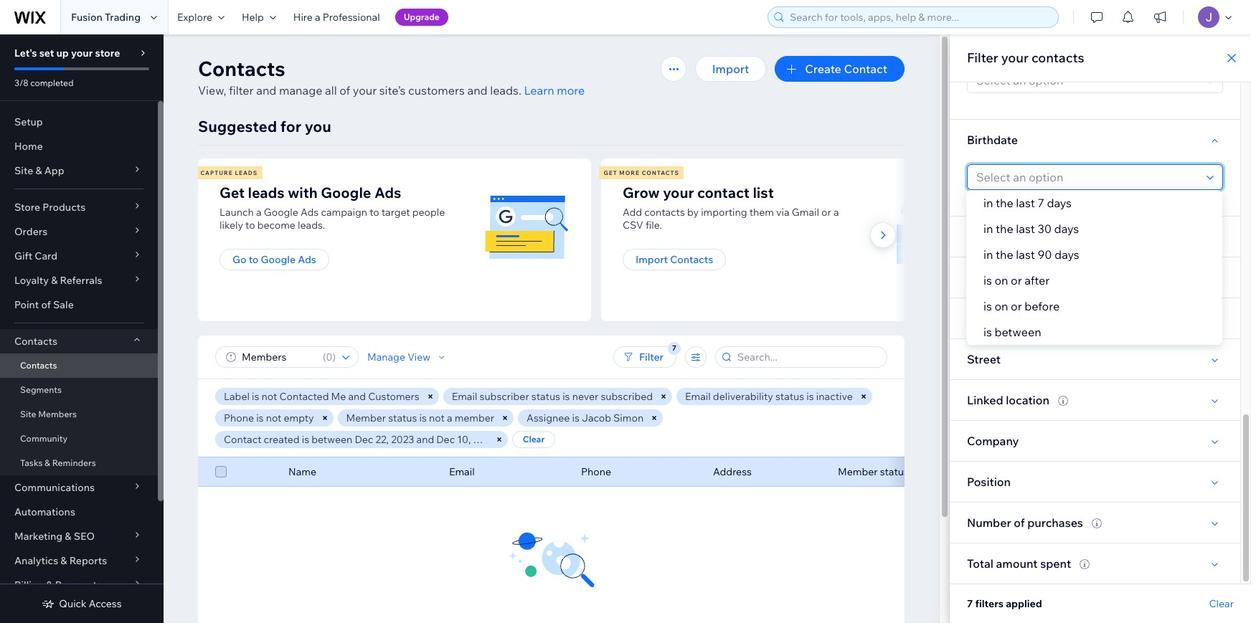 Task type: describe. For each thing, give the bounding box(es) containing it.
likely
[[220, 219, 243, 232]]

3/8 completed
[[14, 78, 74, 88]]

let's
[[14, 47, 37, 60]]

analytics & reports button
[[0, 549, 158, 573]]

email down 10,
[[449, 466, 475, 479]]

of for point of sale
[[41, 299, 51, 311]]

7 filters applied
[[967, 598, 1043, 611]]

app
[[44, 164, 64, 177]]

is down the empty
[[302, 433, 309, 446]]

completed
[[30, 78, 74, 88]]

assignee is jacob simon
[[527, 412, 644, 425]]

before
[[1025, 299, 1060, 314]]

10,
[[457, 433, 471, 446]]

90
[[1038, 248, 1052, 262]]

( 0 )
[[323, 351, 336, 364]]

all
[[325, 83, 337, 98]]

community
[[20, 433, 68, 444]]

0 horizontal spatial 7
[[967, 598, 973, 611]]

not for contacted
[[262, 390, 277, 403]]

upgrade button
[[395, 9, 448, 26]]

get
[[220, 184, 245, 202]]

is on or before
[[984, 299, 1060, 314]]

contact inside 'button'
[[844, 62, 888, 76]]

of inside contacts view, filter and manage all of your site's customers and leads. learn more
[[340, 83, 350, 98]]

filters
[[976, 598, 1004, 611]]

point of sale
[[14, 299, 74, 311]]

reports
[[69, 555, 107, 568]]

email for email subscriber status is never subscribed
[[452, 390, 478, 403]]

grow
[[623, 184, 660, 202]]

0 vertical spatial contacts
[[1032, 50, 1085, 66]]

Search for tools, apps, help & more... field
[[786, 7, 1054, 27]]

assignee
[[527, 412, 570, 425]]

1 horizontal spatial 7
[[1038, 196, 1045, 210]]

loyalty & referrals
[[14, 274, 102, 287]]

customers
[[368, 390, 420, 403]]

is up city
[[984, 273, 992, 288]]

a right hire
[[315, 11, 321, 24]]

products
[[42, 201, 86, 214]]

is down customers at the bottom of page
[[420, 412, 427, 425]]

hire a professional
[[293, 11, 380, 24]]

jacob
[[582, 412, 611, 425]]

in for in the last 30 days
[[984, 222, 994, 236]]

is up street
[[984, 325, 992, 339]]

by
[[687, 206, 699, 219]]

analytics & reports
[[14, 555, 107, 568]]

empty
[[284, 412, 314, 425]]

number
[[967, 516, 1012, 530]]

language
[[967, 230, 1021, 244]]

amount
[[996, 557, 1038, 571]]

or for is on or after
[[1011, 273, 1022, 288]]

after
[[1025, 273, 1050, 288]]

learn
[[524, 83, 555, 98]]

marketing & seo
[[14, 530, 95, 543]]

store
[[95, 47, 120, 60]]

filter for filter
[[639, 351, 664, 364]]

2 dec from the left
[[437, 433, 455, 446]]

last for 90
[[1016, 248, 1035, 262]]

& for marketing
[[65, 530, 71, 543]]

to right 'likely'
[[246, 219, 255, 232]]

store products button
[[0, 195, 158, 220]]

a left member
[[447, 412, 452, 425]]

segments link
[[0, 378, 158, 403]]

member status
[[838, 466, 909, 479]]

subscribed
[[601, 390, 653, 403]]

or for is on or before
[[1011, 299, 1022, 314]]

is left the never
[[563, 390, 570, 403]]

and right customers
[[468, 83, 488, 98]]

manage
[[279, 83, 323, 98]]

& for tasks
[[45, 458, 50, 469]]

leads
[[248, 184, 285, 202]]

& for billing
[[46, 579, 53, 592]]

your inside contacts view, filter and manage all of your site's customers and leads. learn more
[[353, 83, 377, 98]]

target
[[382, 206, 410, 219]]

view,
[[198, 83, 226, 98]]

1 select an option field from the top
[[972, 68, 1203, 93]]

site members link
[[0, 403, 158, 427]]

via
[[777, 206, 790, 219]]

go to google ads button
[[220, 249, 329, 271]]

hire
[[293, 11, 313, 24]]

you
[[305, 117, 331, 136]]

add
[[623, 206, 642, 219]]

up
[[56, 47, 69, 60]]

setup link
[[0, 110, 158, 134]]

become
[[257, 219, 296, 232]]

clear for the top "clear" button
[[523, 434, 545, 445]]

address
[[713, 466, 752, 479]]

segments
[[20, 385, 62, 395]]

tasks & reminders
[[20, 458, 96, 469]]

learn more button
[[524, 82, 585, 99]]

setup
[[14, 116, 43, 128]]

member
[[455, 412, 495, 425]]

contacts inside grow your contact list add contacts by importing them via gmail or a csv file.
[[645, 206, 685, 219]]

more
[[557, 83, 585, 98]]

not for empty
[[266, 412, 282, 425]]

2 select an option field from the top
[[972, 165, 1203, 189]]

contacted
[[279, 390, 329, 403]]

your inside sidebar element
[[71, 47, 93, 60]]

in for in the last 90 days
[[984, 248, 994, 262]]

them
[[750, 206, 774, 219]]

phone for phone
[[581, 466, 611, 479]]

deliverability
[[713, 390, 774, 403]]

professional
[[323, 11, 380, 24]]

capture
[[201, 169, 233, 177]]

capture leads
[[201, 169, 258, 177]]

purchases
[[1028, 516, 1084, 530]]

last for 7
[[1016, 196, 1035, 210]]

never
[[572, 390, 599, 403]]

30
[[1038, 222, 1052, 236]]

email for email deliverability status is inactive
[[685, 390, 711, 403]]

view
[[408, 351, 431, 364]]

0 vertical spatial ads
[[375, 184, 401, 202]]

birthdate
[[967, 133, 1018, 147]]

site members
[[20, 409, 77, 420]]

gift
[[14, 250, 32, 263]]

applied
[[1006, 598, 1043, 611]]

Search... field
[[733, 347, 883, 367]]

communications button
[[0, 476, 158, 500]]

to left target
[[370, 206, 379, 219]]

communications
[[14, 482, 95, 494]]

point of sale link
[[0, 293, 158, 317]]

and right me
[[348, 390, 366, 403]]

leads. inside get leads with google ads launch a google ads campaign to target people likely to become leads.
[[298, 219, 325, 232]]

orders
[[14, 225, 48, 238]]

reminders
[[52, 458, 96, 469]]

Unsaved view field
[[238, 347, 319, 367]]

explore
[[177, 11, 212, 24]]

tasks & reminders link
[[0, 451, 158, 476]]

or inside grow your contact list add contacts by importing them via gmail or a csv file.
[[822, 206, 832, 219]]

0 horizontal spatial contact
[[224, 433, 262, 446]]

manage view
[[367, 351, 431, 364]]



Task type: locate. For each thing, give the bounding box(es) containing it.
google inside go to google ads button
[[261, 253, 296, 266]]

dec left "22,"
[[355, 433, 373, 446]]

1 horizontal spatial clear
[[1210, 598, 1234, 611]]

orders button
[[0, 220, 158, 244]]

days
[[1047, 196, 1072, 210], [1055, 222, 1079, 236], [1055, 248, 1080, 262]]

the
[[996, 196, 1014, 210], [996, 222, 1014, 236], [996, 248, 1014, 262]]

sale
[[53, 299, 74, 311]]

days for in the last 30 days
[[1055, 222, 1079, 236]]

2 2023 from the left
[[473, 433, 496, 446]]

1 horizontal spatial of
[[340, 83, 350, 98]]

days for in the last 7 days
[[1047, 196, 1072, 210]]

1 vertical spatial of
[[41, 299, 51, 311]]

filter inside filter 'button'
[[639, 351, 664, 364]]

(
[[323, 351, 326, 364]]

1 horizontal spatial filter
[[967, 50, 999, 66]]

country/state
[[967, 271, 1045, 285]]

1 vertical spatial contact
[[224, 433, 262, 446]]

to right go
[[249, 253, 259, 266]]

& left seo
[[65, 530, 71, 543]]

your inside grow your contact list add contacts by importing them via gmail or a csv file.
[[663, 184, 694, 202]]

2 vertical spatial in
[[984, 248, 994, 262]]

2 vertical spatial the
[[996, 248, 1014, 262]]

days up '30'
[[1047, 196, 1072, 210]]

google
[[321, 184, 371, 202], [264, 206, 298, 219], [261, 253, 296, 266]]

clear inside button
[[523, 434, 545, 445]]

days right '30'
[[1055, 222, 1079, 236]]

2 the from the top
[[996, 222, 1014, 236]]

1 in from the top
[[984, 196, 994, 210]]

clear for the bottommost "clear" button
[[1210, 598, 1234, 611]]

leads. left "learn"
[[490, 83, 522, 98]]

on for is on or before
[[995, 299, 1009, 314]]

and right filter
[[256, 83, 277, 98]]

select an option field up the in the last 7 days
[[972, 165, 1203, 189]]

in down the in the last 7 days
[[984, 222, 994, 236]]

3 the from the top
[[996, 248, 1014, 262]]

& left reports
[[61, 555, 67, 568]]

filter your contacts
[[967, 50, 1085, 66]]

home
[[14, 140, 43, 153]]

1 vertical spatial member
[[838, 466, 878, 479]]

0 vertical spatial days
[[1047, 196, 1072, 210]]

& for loyalty
[[51, 274, 58, 287]]

1 vertical spatial contacts
[[645, 206, 685, 219]]

& for site
[[35, 164, 42, 177]]

filter
[[229, 83, 254, 98]]

list containing get leads with google ads
[[196, 159, 1000, 322]]

site inside site & app dropdown button
[[14, 164, 33, 177]]

1 horizontal spatial member
[[838, 466, 878, 479]]

street
[[967, 352, 1001, 367]]

0 vertical spatial clear
[[523, 434, 545, 445]]

your
[[71, 47, 93, 60], [1002, 50, 1029, 66], [353, 83, 377, 98], [663, 184, 694, 202]]

0 horizontal spatial filter
[[639, 351, 664, 364]]

create contact button
[[775, 56, 905, 82]]

to
[[370, 206, 379, 219], [246, 219, 255, 232], [249, 253, 259, 266]]

get
[[604, 169, 618, 177]]

1 the from the top
[[996, 196, 1014, 210]]

ads down with
[[301, 206, 319, 219]]

0 vertical spatial member
[[346, 412, 386, 425]]

1 vertical spatial select an option field
[[972, 165, 1203, 189]]

me
[[331, 390, 346, 403]]

of inside sidebar element
[[41, 299, 51, 311]]

the up language
[[996, 196, 1014, 210]]

sidebar element
[[0, 34, 164, 624]]

people
[[412, 206, 445, 219]]

2 vertical spatial days
[[1055, 248, 1080, 262]]

1 vertical spatial phone
[[581, 466, 611, 479]]

1 horizontal spatial contact
[[844, 62, 888, 76]]

leads. inside contacts view, filter and manage all of your site's customers and leads. learn more
[[490, 83, 522, 98]]

2023 right "22,"
[[391, 433, 414, 446]]

google down leads
[[264, 206, 298, 219]]

1 2023 from the left
[[391, 433, 414, 446]]

a inside grow your contact list add contacts by importing them via gmail or a csv file.
[[834, 206, 839, 219]]

Select an option field
[[972, 68, 1203, 93], [972, 165, 1203, 189]]

import inside button
[[713, 62, 749, 76]]

2 in from the top
[[984, 222, 994, 236]]

filter button
[[614, 347, 677, 368]]

city
[[967, 311, 990, 326]]

7 left 'filters'
[[967, 598, 973, 611]]

fusion trading
[[71, 11, 141, 24]]

3 in from the top
[[984, 248, 994, 262]]

days right 90
[[1055, 248, 1080, 262]]

site for site members
[[20, 409, 36, 420]]

1 vertical spatial filter
[[639, 351, 664, 364]]

1 vertical spatial days
[[1055, 222, 1079, 236]]

0 vertical spatial leads.
[[490, 83, 522, 98]]

list
[[753, 184, 774, 202]]

of for number of purchases
[[1014, 516, 1025, 530]]

the for in the last 90 days
[[996, 248, 1014, 262]]

0 vertical spatial or
[[822, 206, 832, 219]]

contacts inside import contacts button
[[670, 253, 713, 266]]

0 vertical spatial filter
[[967, 50, 999, 66]]

location
[[1006, 393, 1050, 408]]

company
[[967, 434, 1019, 449]]

is left jacob at the left of page
[[572, 412, 580, 425]]

1 horizontal spatial leads.
[[490, 83, 522, 98]]

0 horizontal spatial member
[[346, 412, 386, 425]]

a right gmail
[[834, 206, 839, 219]]

0 vertical spatial on
[[995, 273, 1009, 288]]

and down member status is not a member
[[417, 433, 434, 446]]

not up created on the bottom of the page
[[266, 412, 282, 425]]

2023 right 10,
[[473, 433, 496, 446]]

between inside list box
[[995, 325, 1042, 339]]

1 on from the top
[[995, 273, 1009, 288]]

the for in the last 7 days
[[996, 196, 1014, 210]]

of right all
[[340, 83, 350, 98]]

import for import contacts
[[636, 253, 668, 266]]

1 vertical spatial in
[[984, 222, 994, 236]]

csv
[[623, 219, 644, 232]]

linked
[[967, 393, 1004, 408]]

automations link
[[0, 500, 158, 525]]

1 vertical spatial clear button
[[1210, 598, 1234, 611]]

email deliverability status is inactive
[[685, 390, 853, 403]]

go to google ads
[[233, 253, 316, 266]]

loyalty & referrals button
[[0, 268, 158, 293]]

2 vertical spatial of
[[1014, 516, 1025, 530]]

google up campaign
[[321, 184, 371, 202]]

import inside button
[[636, 253, 668, 266]]

import contacts
[[636, 253, 713, 266]]

3/8
[[14, 78, 28, 88]]

0
[[326, 351, 333, 364]]

site down segments at left bottom
[[20, 409, 36, 420]]

2 vertical spatial ads
[[298, 253, 316, 266]]

on up is on or before
[[995, 273, 1009, 288]]

contacts up filter
[[198, 56, 285, 81]]

total
[[967, 557, 994, 571]]

0 horizontal spatial dec
[[355, 433, 373, 446]]

1 horizontal spatial contacts
[[1032, 50, 1085, 66]]

a
[[315, 11, 321, 24], [256, 206, 262, 219], [834, 206, 839, 219], [447, 412, 452, 425]]

importing
[[701, 206, 747, 219]]

contacts
[[198, 56, 285, 81], [670, 253, 713, 266], [14, 335, 57, 348], [20, 360, 57, 371]]

contact right create
[[844, 62, 888, 76]]

to inside go to google ads button
[[249, 253, 259, 266]]

0 horizontal spatial leads.
[[298, 219, 325, 232]]

community link
[[0, 427, 158, 451]]

0 vertical spatial phone
[[224, 412, 254, 425]]

0 horizontal spatial of
[[41, 299, 51, 311]]

filter for filter your contacts
[[967, 50, 999, 66]]

2 vertical spatial last
[[1016, 248, 1035, 262]]

contact down phone is not empty
[[224, 433, 262, 446]]

phone down jacob at the left of page
[[581, 466, 611, 479]]

site down home
[[14, 164, 33, 177]]

import button
[[695, 56, 767, 82]]

0 horizontal spatial clear button
[[512, 431, 555, 449]]

1 vertical spatial between
[[312, 433, 353, 446]]

0 vertical spatial select an option field
[[972, 68, 1203, 93]]

members
[[38, 409, 77, 420]]

the down the in the last 7 days
[[996, 222, 1014, 236]]

1 horizontal spatial import
[[713, 62, 749, 76]]

member for member status
[[838, 466, 878, 479]]

list box
[[967, 190, 1223, 345]]

0 vertical spatial 7
[[1038, 196, 1045, 210]]

1 vertical spatial clear
[[1210, 598, 1234, 611]]

1 vertical spatial 7
[[967, 598, 973, 611]]

campaign
[[321, 206, 367, 219]]

is down the country/state
[[984, 299, 992, 314]]

phone down label on the left bottom of page
[[224, 412, 254, 425]]

1 horizontal spatial between
[[995, 325, 1042, 339]]

on for is on or after
[[995, 273, 1009, 288]]

member for member status is not a member
[[346, 412, 386, 425]]

1 horizontal spatial dec
[[437, 433, 455, 446]]

email subscriber status is never subscribed
[[452, 390, 653, 403]]

& right "billing"
[[46, 579, 53, 592]]

site inside site members link
[[20, 409, 36, 420]]

ads inside button
[[298, 253, 316, 266]]

0 horizontal spatial between
[[312, 433, 353, 446]]

last left 90
[[1016, 248, 1035, 262]]

analytics
[[14, 555, 58, 568]]

or left before
[[1011, 299, 1022, 314]]

clear button
[[512, 431, 555, 449], [1210, 598, 1234, 611]]

phone for phone is not empty
[[224, 412, 254, 425]]

1 vertical spatial the
[[996, 222, 1014, 236]]

not up phone is not empty
[[262, 390, 277, 403]]

0 horizontal spatial clear
[[523, 434, 545, 445]]

1 dec from the left
[[355, 433, 373, 446]]

contacts down point of sale at the left top
[[14, 335, 57, 348]]

2 last from the top
[[1016, 222, 1035, 236]]

dec left 10,
[[437, 433, 455, 446]]

0 vertical spatial of
[[340, 83, 350, 98]]

more
[[620, 169, 640, 177]]

0 vertical spatial site
[[14, 164, 33, 177]]

last for 30
[[1016, 222, 1035, 236]]

contacts inside "contacts" dropdown button
[[14, 335, 57, 348]]

1 vertical spatial ads
[[301, 206, 319, 219]]

& left 'app'
[[35, 164, 42, 177]]

0 vertical spatial clear button
[[512, 431, 555, 449]]

2 vertical spatial or
[[1011, 299, 1022, 314]]

a down leads
[[256, 206, 262, 219]]

get leads with google ads launch a google ads campaign to target people likely to become leads.
[[220, 184, 445, 232]]

in for in the last 7 days
[[984, 196, 994, 210]]

0 horizontal spatial contacts
[[645, 206, 685, 219]]

1 vertical spatial site
[[20, 409, 36, 420]]

manage view button
[[367, 351, 448, 364]]

or right gmail
[[822, 206, 832, 219]]

1 vertical spatial google
[[264, 206, 298, 219]]

is left the empty
[[256, 412, 264, 425]]

1 vertical spatial leads.
[[298, 219, 325, 232]]

1 vertical spatial last
[[1016, 222, 1035, 236]]

0 horizontal spatial import
[[636, 253, 668, 266]]

between down is on or before
[[995, 325, 1042, 339]]

and
[[256, 83, 277, 98], [468, 83, 488, 98], [348, 390, 366, 403], [417, 433, 434, 446]]

contact
[[844, 62, 888, 76], [224, 433, 262, 446]]

2 on from the top
[[995, 299, 1009, 314]]

0 vertical spatial import
[[713, 62, 749, 76]]

0 vertical spatial in
[[984, 196, 994, 210]]

contacts button
[[0, 329, 158, 354]]

days for in the last 90 days
[[1055, 248, 1080, 262]]

trading
[[105, 11, 141, 24]]

of left 'sale'
[[41, 299, 51, 311]]

the down language
[[996, 248, 1014, 262]]

a inside get leads with google ads launch a google ads campaign to target people likely to become leads.
[[256, 206, 262, 219]]

last left '30'
[[1016, 222, 1035, 236]]

quick access button
[[42, 598, 122, 611]]

1 vertical spatial import
[[636, 253, 668, 266]]

on right city
[[995, 299, 1009, 314]]

0 vertical spatial between
[[995, 325, 1042, 339]]

contacts down by
[[670, 253, 713, 266]]

contacts inside contacts view, filter and manage all of your site's customers and leads. learn more
[[198, 56, 285, 81]]

email up member
[[452, 390, 478, 403]]

email
[[452, 390, 478, 403], [685, 390, 711, 403], [449, 466, 475, 479]]

is left inactive
[[807, 390, 814, 403]]

1 horizontal spatial clear button
[[1210, 598, 1234, 611]]

& right tasks
[[45, 458, 50, 469]]

customers
[[408, 83, 465, 98]]

list
[[196, 159, 1000, 322]]

import
[[713, 62, 749, 76], [636, 253, 668, 266]]

or left after
[[1011, 273, 1022, 288]]

leads. down with
[[298, 219, 325, 232]]

between down the empty
[[312, 433, 353, 446]]

hire a professional link
[[285, 0, 389, 34]]

upgrade
[[404, 11, 440, 22]]

contacts up segments at left bottom
[[20, 360, 57, 371]]

contacts
[[1032, 50, 1085, 66], [645, 206, 685, 219]]

site for site & app
[[14, 164, 33, 177]]

1 vertical spatial on
[[995, 299, 1009, 314]]

in up language
[[984, 196, 994, 210]]

of right number
[[1014, 516, 1025, 530]]

0 vertical spatial last
[[1016, 196, 1035, 210]]

0 vertical spatial contact
[[844, 62, 888, 76]]

import for import
[[713, 62, 749, 76]]

suggested
[[198, 117, 277, 136]]

contacts
[[642, 169, 679, 177]]

fusion
[[71, 11, 102, 24]]

select an option field down filter your contacts
[[972, 68, 1203, 93]]

simon
[[614, 412, 644, 425]]

get more contacts
[[604, 169, 679, 177]]

in the last 7 days
[[984, 196, 1072, 210]]

the for in the last 30 days
[[996, 222, 1014, 236]]

list box containing in the last 7 days
[[967, 190, 1223, 345]]

last up 'in the last 30 days' at right
[[1016, 196, 1035, 210]]

email left the deliverability
[[685, 390, 711, 403]]

automations
[[14, 506, 75, 519]]

ads down get leads with google ads launch a google ads campaign to target people likely to become leads.
[[298, 253, 316, 266]]

is right label on the left bottom of page
[[252, 390, 259, 403]]

ads up target
[[375, 184, 401, 202]]

1 vertical spatial or
[[1011, 273, 1022, 288]]

google down become
[[261, 253, 296, 266]]

2 vertical spatial google
[[261, 253, 296, 266]]

of
[[340, 83, 350, 98], [41, 299, 51, 311], [1014, 516, 1025, 530]]

in down language
[[984, 248, 994, 262]]

&
[[35, 164, 42, 177], [51, 274, 58, 287], [45, 458, 50, 469], [65, 530, 71, 543], [61, 555, 67, 568], [46, 579, 53, 592]]

gift card
[[14, 250, 58, 263]]

7 up '30'
[[1038, 196, 1045, 210]]

1 last from the top
[[1016, 196, 1035, 210]]

1 horizontal spatial phone
[[581, 466, 611, 479]]

manage
[[367, 351, 405, 364]]

with
[[288, 184, 318, 202]]

& for analytics
[[61, 555, 67, 568]]

0 vertical spatial the
[[996, 196, 1014, 210]]

& right loyalty
[[51, 274, 58, 287]]

& inside dropdown button
[[35, 164, 42, 177]]

None checkbox
[[215, 464, 227, 481]]

linked location
[[967, 393, 1050, 408]]

for
[[280, 117, 301, 136]]

contacts inside the "contacts" link
[[20, 360, 57, 371]]

is between
[[984, 325, 1042, 339]]

1 horizontal spatial 2023
[[473, 433, 496, 446]]

2 horizontal spatial of
[[1014, 516, 1025, 530]]

7
[[1038, 196, 1045, 210], [967, 598, 973, 611]]

0 horizontal spatial 2023
[[391, 433, 414, 446]]

in the last 30 days
[[984, 222, 1079, 236]]

card
[[35, 250, 58, 263]]

3 last from the top
[[1016, 248, 1035, 262]]

not left member
[[429, 412, 445, 425]]

0 horizontal spatial phone
[[224, 412, 254, 425]]

contacts link
[[0, 354, 158, 378]]

create contact
[[805, 62, 888, 76]]

0 vertical spatial google
[[321, 184, 371, 202]]



Task type: vqa. For each thing, say whether or not it's contained in the screenshot.
'of'
yes



